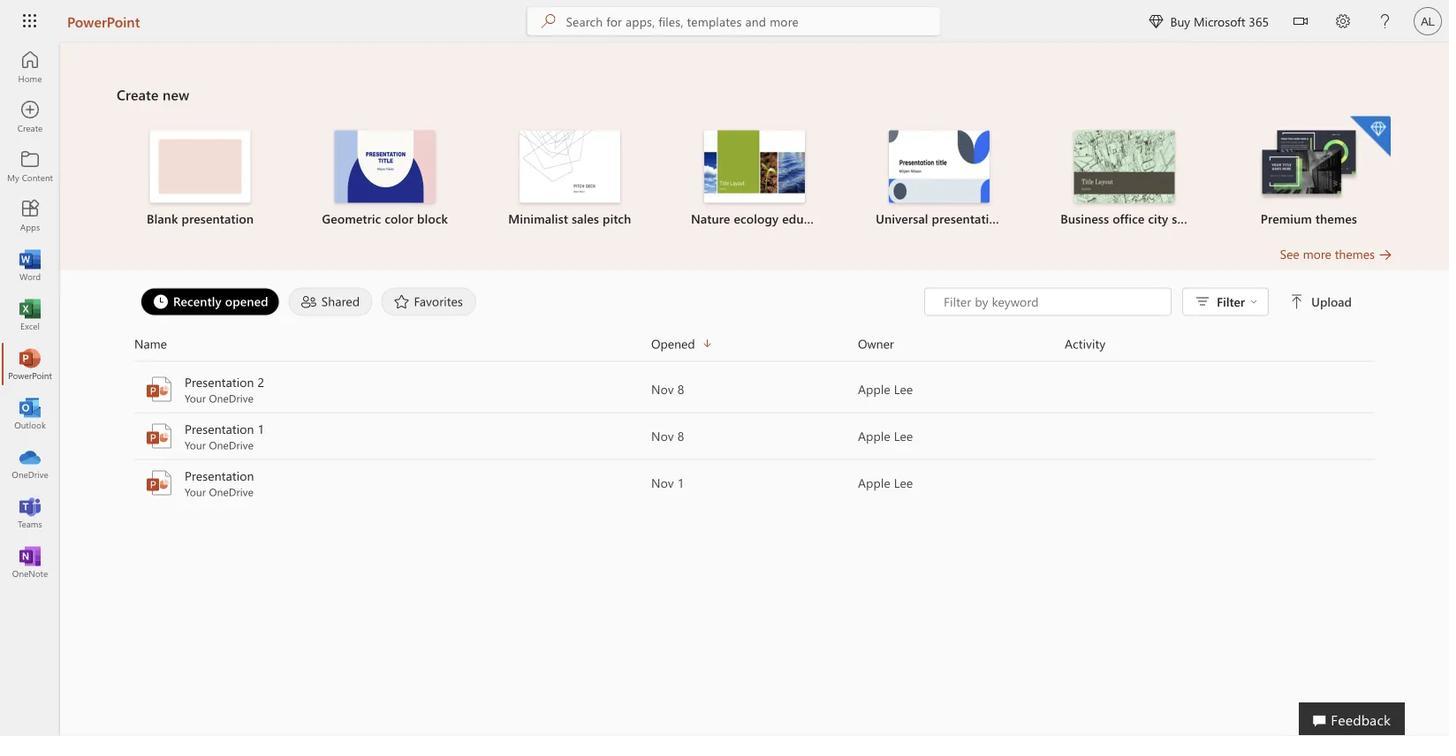 Task type: describe. For each thing, give the bounding box(es) containing it.
new
[[163, 85, 189, 104]]

al button
[[1407, 0, 1450, 42]]

name presentation cell
[[134, 467, 652, 499]]

recently opened element
[[141, 288, 280, 316]]

 button
[[1280, 0, 1323, 46]]

presentation for 1
[[185, 421, 254, 437]]

apple lee for presentation 1
[[858, 428, 914, 444]]

powerpoint
[[67, 11, 140, 30]]

onedrive image
[[21, 454, 39, 472]]

your inside presentation your onedrive
[[185, 485, 206, 499]]

opened button
[[652, 334, 858, 354]]

 upload
[[1291, 294, 1353, 310]]

recently opened
[[173, 293, 269, 309]]

feedback button
[[1300, 703, 1406, 736]]

upload
[[1312, 294, 1353, 310]]

business office city sketch presentation background (widescreen) image
[[1074, 130, 1175, 203]]

minimalist sales pitch element
[[488, 130, 652, 228]]

premium
[[1261, 210, 1313, 227]]

2
[[258, 374, 265, 390]]

word image
[[21, 256, 39, 274]]

pitch
[[603, 210, 632, 227]]

apple lee for presentation 2
[[858, 381, 914, 397]]

lee for presentation
[[894, 475, 914, 491]]

business office city sketch presentation background (widescreen) element
[[1043, 130, 1207, 228]]

opened
[[652, 335, 695, 352]]

blank presentation element
[[118, 130, 282, 228]]

recently
[[173, 293, 222, 309]]

buy
[[1171, 13, 1191, 29]]

 buy microsoft 365
[[1150, 13, 1269, 29]]

displaying 3 out of 8 files. status
[[925, 288, 1356, 316]]

premium themes
[[1261, 210, 1358, 227]]

name button
[[134, 334, 652, 354]]

favorites
[[414, 293, 463, 309]]

presentation for universal presentation
[[932, 210, 1004, 227]]

apple for presentation
[[858, 475, 891, 491]]

create image
[[21, 108, 39, 126]]

create
[[117, 85, 159, 104]]

Search box. Suggestions appear as you type. search field
[[566, 7, 941, 35]]

premium templates diamond image
[[1351, 116, 1391, 157]]

minimalist
[[509, 210, 568, 227]]

1 for nov 1
[[678, 475, 685, 491]]

apple for presentation 2
[[858, 381, 891, 397]]

apple lee for presentation
[[858, 475, 914, 491]]

list inside create new main content
[[117, 114, 1393, 245]]

activity, column 4 of 4 column header
[[1065, 334, 1376, 354]]

lee for presentation 2
[[894, 381, 914, 397]]

nov 8 for presentation 2
[[652, 381, 685, 397]]

premium themes element
[[1228, 116, 1391, 228]]

create new main content
[[60, 42, 1450, 507]]

nov for presentation 1
[[652, 428, 674, 444]]

365
[[1249, 13, 1269, 29]]

apps image
[[21, 207, 39, 225]]

my content image
[[21, 157, 39, 175]]

1 for presentation 1 your onedrive
[[258, 421, 265, 437]]

shared
[[322, 293, 360, 309]]

activity
[[1065, 335, 1106, 352]]

favorites element
[[381, 288, 477, 316]]

8 for 1
[[678, 428, 685, 444]]


[[1291, 295, 1305, 309]]

opened
[[225, 293, 269, 309]]

powerpoint image for presentation 1
[[145, 422, 173, 450]]

geometric color block image
[[335, 130, 436, 203]]

see
[[1281, 246, 1300, 262]]

block
[[417, 210, 448, 227]]

create new
[[117, 85, 189, 104]]

blank presentation
[[147, 210, 254, 227]]

filter 
[[1217, 294, 1258, 310]]

universal presentation image
[[889, 130, 990, 203]]

nov 8 for presentation 1
[[652, 428, 685, 444]]

nature ecology education photo presentation element
[[673, 130, 837, 228]]



Task type: vqa. For each thing, say whether or not it's contained in the screenshot.


Task type: locate. For each thing, give the bounding box(es) containing it.
sales
[[572, 210, 599, 227]]

your inside presentation 2 your onedrive
[[185, 391, 206, 405]]

onedrive inside presentation 2 your onedrive
[[209, 391, 254, 405]]

1 vertical spatial apple lee
[[858, 428, 914, 444]]

presentation inside cell
[[185, 468, 254, 484]]

presentation inside "element"
[[932, 210, 1004, 227]]

name presentation 2 cell
[[134, 374, 652, 405]]

1 inside presentation 1 your onedrive
[[258, 421, 265, 437]]

presentation left 2
[[185, 374, 254, 390]]

presentation for 2
[[185, 374, 254, 390]]

onedrive inside presentation your onedrive
[[209, 485, 254, 499]]

name
[[134, 335, 167, 352]]

1 nov from the top
[[652, 381, 674, 397]]

presentation down presentation 1 your onedrive on the bottom
[[185, 468, 254, 484]]

feedback
[[1332, 710, 1391, 729]]

themes up see more themes button
[[1316, 210, 1358, 227]]

3 apple from the top
[[858, 475, 891, 491]]

2 your from the top
[[185, 438, 206, 452]]

row containing name
[[134, 334, 1376, 362]]

0 vertical spatial onedrive
[[209, 391, 254, 405]]

tab list
[[136, 288, 925, 316]]

presentation right blank
[[182, 210, 254, 227]]

2 vertical spatial onedrive
[[209, 485, 254, 499]]

1 your from the top
[[185, 391, 206, 405]]

geometric color block
[[322, 210, 448, 227]]

1 vertical spatial nov 8
[[652, 428, 685, 444]]

1 vertical spatial nov
[[652, 428, 674, 444]]

2 vertical spatial nov
[[652, 475, 674, 491]]

apple for presentation 1
[[858, 428, 891, 444]]

outlook image
[[21, 405, 39, 423]]

powerpoint image
[[145, 469, 173, 497]]

2 vertical spatial apple
[[858, 475, 891, 491]]

nov
[[652, 381, 674, 397], [652, 428, 674, 444], [652, 475, 674, 491]]

owner
[[858, 335, 894, 352]]

nov for presentation 2
[[652, 381, 674, 397]]

themes
[[1316, 210, 1358, 227], [1336, 246, 1376, 262]]

apple lee
[[858, 381, 914, 397], [858, 428, 914, 444], [858, 475, 914, 491]]

onedrive inside presentation 1 your onedrive
[[209, 438, 254, 452]]

3 presentation from the top
[[185, 468, 254, 484]]

see more themes button
[[1281, 245, 1393, 263]]

8 up nov 1
[[678, 428, 685, 444]]

1 lee from the top
[[894, 381, 914, 397]]

0 vertical spatial lee
[[894, 381, 914, 397]]

1 vertical spatial apple
[[858, 428, 891, 444]]

name presentation 1 cell
[[134, 420, 652, 452]]

onedrive down presentation 1 your onedrive on the bottom
[[209, 485, 254, 499]]


[[1150, 14, 1164, 28]]

1 8 from the top
[[678, 381, 685, 397]]

1 onedrive from the top
[[209, 391, 254, 405]]

owner button
[[858, 334, 1065, 354]]

tab list containing recently opened
[[136, 288, 925, 316]]

navigation
[[0, 42, 60, 587]]

0 vertical spatial presentation
[[185, 374, 254, 390]]

2 vertical spatial presentation
[[185, 468, 254, 484]]

lee
[[894, 381, 914, 397], [894, 428, 914, 444], [894, 475, 914, 491]]

2 vertical spatial your
[[185, 485, 206, 499]]

3 lee from the top
[[894, 475, 914, 491]]

3 nov from the top
[[652, 475, 674, 491]]

0 vertical spatial apple
[[858, 381, 891, 397]]

nov for presentation
[[652, 475, 674, 491]]

shared element
[[289, 288, 373, 316]]

premium themes image
[[1259, 130, 1360, 201]]

themes inside "element"
[[1316, 210, 1358, 227]]

presentation
[[182, 210, 254, 227], [932, 210, 1004, 227]]

2 presentation from the left
[[932, 210, 1004, 227]]

0 vertical spatial nov
[[652, 381, 674, 397]]

8 down the opened
[[678, 381, 685, 397]]

presentation 2 your onedrive
[[185, 374, 265, 405]]

list
[[117, 114, 1393, 245]]

al
[[1422, 14, 1436, 28]]

your right powerpoint image
[[185, 485, 206, 499]]

your
[[185, 391, 206, 405], [185, 438, 206, 452], [185, 485, 206, 499]]

1 vertical spatial 1
[[678, 475, 685, 491]]

2 nov from the top
[[652, 428, 674, 444]]

color
[[385, 210, 414, 227]]

presentation down universal presentation image
[[932, 210, 1004, 227]]

universal presentation
[[876, 210, 1004, 227]]

2 nov 8 from the top
[[652, 428, 685, 444]]

powerpoint image up outlook 'icon'
[[21, 355, 39, 373]]

8
[[678, 381, 685, 397], [678, 428, 685, 444]]

0 vertical spatial apple lee
[[858, 381, 914, 397]]

2 onedrive from the top
[[209, 438, 254, 452]]

3 apple lee from the top
[[858, 475, 914, 491]]

themes right more
[[1336, 246, 1376, 262]]

recently opened tab
[[136, 288, 284, 316]]

powerpoint image down name
[[145, 375, 173, 404]]

1 horizontal spatial 1
[[678, 475, 685, 491]]

1 apple lee from the top
[[858, 381, 914, 397]]

geometric
[[322, 210, 381, 227]]

list containing blank presentation
[[117, 114, 1393, 245]]

shared tab
[[284, 288, 377, 316]]

onenote image
[[21, 553, 39, 571]]

powerpoint image for presentation 2
[[145, 375, 173, 404]]

0 vertical spatial nov 8
[[652, 381, 685, 397]]

powerpoint image inside name presentation 1 'cell'
[[145, 422, 173, 450]]

1 vertical spatial powerpoint image
[[145, 375, 173, 404]]


[[1294, 14, 1308, 28]]

0 vertical spatial your
[[185, 391, 206, 405]]

8 for 2
[[678, 381, 685, 397]]

see more themes
[[1281, 246, 1376, 262]]


[[1251, 298, 1258, 305]]

filter
[[1217, 294, 1246, 310]]

presentation 1 your onedrive
[[185, 421, 265, 452]]

onedrive up presentation 1 your onedrive on the bottom
[[209, 391, 254, 405]]

row inside create new main content
[[134, 334, 1376, 362]]

geometric color block element
[[303, 130, 467, 228]]

1 presentation from the left
[[182, 210, 254, 227]]

presentation
[[185, 374, 254, 390], [185, 421, 254, 437], [185, 468, 254, 484]]

0 vertical spatial 1
[[258, 421, 265, 437]]

nov 1
[[652, 475, 685, 491]]

onedrive up presentation your onedrive
[[209, 438, 254, 452]]

1 vertical spatial lee
[[894, 428, 914, 444]]

2 8 from the top
[[678, 428, 685, 444]]

onedrive for 2
[[209, 391, 254, 405]]

powerpoint banner
[[0, 0, 1450, 46]]

universal presentation element
[[858, 130, 1022, 228]]

1 vertical spatial your
[[185, 438, 206, 452]]

presentation for blank presentation
[[182, 210, 254, 227]]

presentation down presentation 2 your onedrive on the bottom
[[185, 421, 254, 437]]

your up presentation your onedrive
[[185, 438, 206, 452]]

2 vertical spatial lee
[[894, 475, 914, 491]]

teams image
[[21, 504, 39, 522]]

nov 8 down the opened
[[652, 381, 685, 397]]

blank
[[147, 210, 178, 227]]

minimalist sales pitch image
[[520, 130, 620, 203]]

1 presentation from the top
[[185, 374, 254, 390]]

themes inside button
[[1336, 246, 1376, 262]]

nov 8
[[652, 381, 685, 397], [652, 428, 685, 444]]

0 horizontal spatial 1
[[258, 421, 265, 437]]

powerpoint image inside name presentation 2 cell
[[145, 375, 173, 404]]

home image
[[21, 58, 39, 76]]

presentation your onedrive
[[185, 468, 254, 499]]

2 presentation from the top
[[185, 421, 254, 437]]

minimalist sales pitch
[[509, 210, 632, 227]]

0 vertical spatial themes
[[1316, 210, 1358, 227]]

2 apple from the top
[[858, 428, 891, 444]]

0 vertical spatial 8
[[678, 381, 685, 397]]

1 vertical spatial themes
[[1336, 246, 1376, 262]]

favorites tab
[[377, 288, 481, 316]]

excel image
[[21, 306, 39, 324]]

None search field
[[527, 7, 941, 35]]

2 lee from the top
[[894, 428, 914, 444]]

0 vertical spatial powerpoint image
[[21, 355, 39, 373]]

more
[[1304, 246, 1332, 262]]

2 apple lee from the top
[[858, 428, 914, 444]]

onedrive
[[209, 391, 254, 405], [209, 438, 254, 452], [209, 485, 254, 499]]

your for presentation 2
[[185, 391, 206, 405]]

universal
[[876, 210, 929, 227]]

1 apple from the top
[[858, 381, 891, 397]]

powerpoint image up powerpoint image
[[145, 422, 173, 450]]

presentation inside presentation 1 your onedrive
[[185, 421, 254, 437]]

lee for presentation 1
[[894, 428, 914, 444]]

your for presentation 1
[[185, 438, 206, 452]]

2 vertical spatial apple lee
[[858, 475, 914, 491]]

3 onedrive from the top
[[209, 485, 254, 499]]

1 vertical spatial presentation
[[185, 421, 254, 437]]

your up presentation 1 your onedrive on the bottom
[[185, 391, 206, 405]]

2 vertical spatial powerpoint image
[[145, 422, 173, 450]]

powerpoint image
[[21, 355, 39, 373], [145, 375, 173, 404], [145, 422, 173, 450]]

3 your from the top
[[185, 485, 206, 499]]

apple
[[858, 381, 891, 397], [858, 428, 891, 444], [858, 475, 891, 491]]

0 horizontal spatial presentation
[[182, 210, 254, 227]]

tab list inside create new main content
[[136, 288, 925, 316]]

1 horizontal spatial presentation
[[932, 210, 1004, 227]]

your inside presentation 1 your onedrive
[[185, 438, 206, 452]]

Filter by keyword text field
[[943, 293, 1163, 311]]

1 nov 8 from the top
[[652, 381, 685, 397]]

microsoft
[[1194, 13, 1246, 29]]

onedrive for 1
[[209, 438, 254, 452]]

nature ecology education photo presentation image
[[705, 130, 805, 203]]

row
[[134, 334, 1376, 362]]

presentation for your
[[185, 468, 254, 484]]

1 vertical spatial 8
[[678, 428, 685, 444]]

1 vertical spatial onedrive
[[209, 438, 254, 452]]

1
[[258, 421, 265, 437], [678, 475, 685, 491]]

presentation inside presentation 2 your onedrive
[[185, 374, 254, 390]]

nov 8 up nov 1
[[652, 428, 685, 444]]



